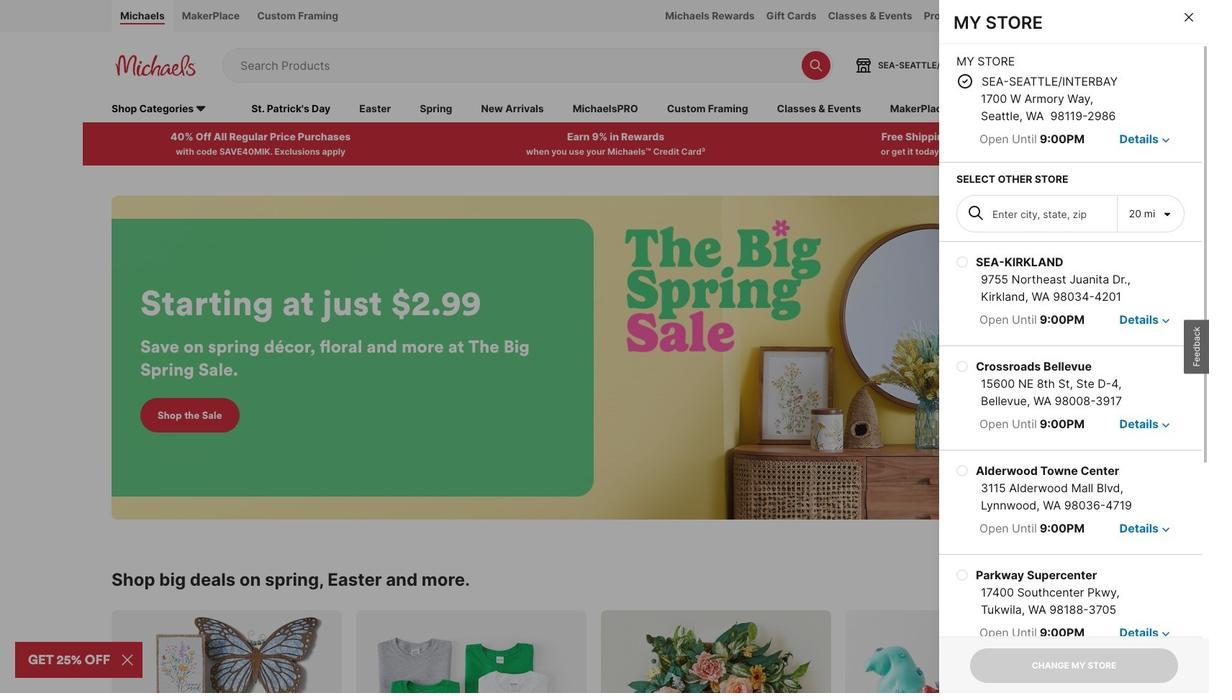Task type: vqa. For each thing, say whether or not it's contained in the screenshot.
plcc card logo
no



Task type: describe. For each thing, give the bounding box(es) containing it.
butterfly and floral décor accents on open shelves image
[[112, 610, 342, 693]]

close image
[[1185, 13, 1193, 22]]

Enter city, state, zip field
[[957, 196, 1118, 232]]



Task type: locate. For each thing, give the bounding box(es) containing it.
gnome and rabbit ceramic paintable crafts image
[[846, 610, 1076, 693]]

green wreath with pink and yellow flowers image
[[601, 610, 831, 693]]

Search Input field
[[240, 49, 794, 82]]

the big spring sale logo in green and pink on yellow wall with natural wood mirror and chest image
[[112, 196, 1090, 519]]

option group
[[939, 242, 1202, 693]]

search button image
[[809, 58, 823, 73]]

grey, white and green folded t-shirts image
[[356, 610, 587, 693]]

dialog
[[939, 0, 1209, 693]]



